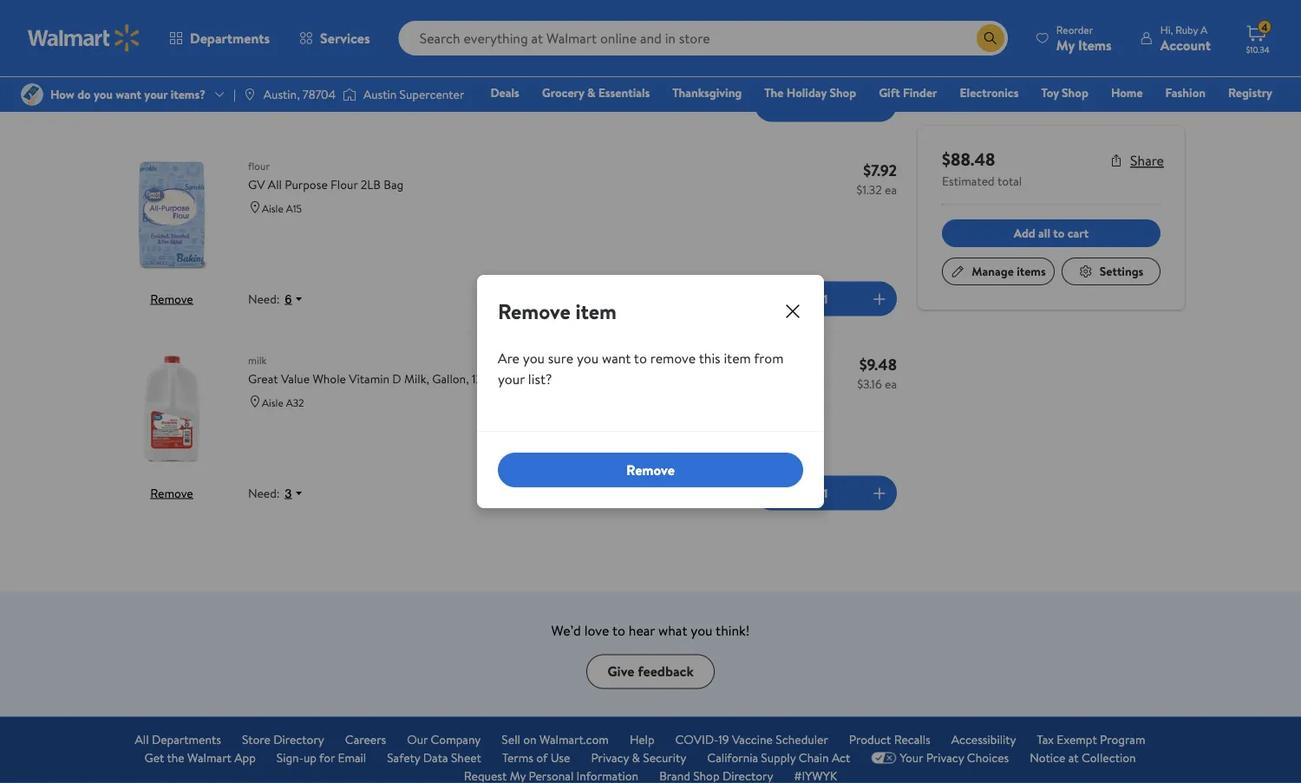 Task type: vqa. For each thing, say whether or not it's contained in the screenshot.
Program
yes



Task type: locate. For each thing, give the bounding box(es) containing it.
home link
[[1103, 83, 1151, 102]]

0 horizontal spatial to
[[612, 621, 625, 640]]

1 vertical spatial ea
[[885, 375, 897, 392]]

electronics
[[960, 84, 1019, 101]]

1 ea from the top
[[885, 181, 897, 198]]

manage items
[[972, 263, 1046, 280]]

0 horizontal spatial shop
[[830, 84, 856, 101]]

help link
[[630, 731, 655, 749]]

your
[[498, 370, 525, 389]]

1 horizontal spatial to
[[634, 349, 647, 368]]

departments
[[152, 731, 221, 748]]

we'd love to hear what you think!
[[551, 621, 750, 640]]

2 1 from the top
[[824, 290, 828, 307]]

aisle for $9.48
[[262, 395, 283, 410]]

privacy choices icon image
[[871, 752, 896, 764]]

directory
[[273, 731, 324, 748]]

give feedback
[[607, 662, 694, 681]]

you up great value whole vitamin d milk, gallon, 128 fl oz link on the top
[[523, 349, 545, 368]]

increase quantity great value pure granulated sugar, 4 lb, current quantity 1 image
[[869, 94, 890, 115]]

2 vertical spatial to
[[612, 621, 625, 640]]

product recalls
[[849, 731, 931, 748]]

all up get
[[135, 731, 149, 748]]

sign-
[[277, 749, 304, 766]]

2 vertical spatial need:
[[248, 485, 280, 502]]

0 vertical spatial &
[[587, 84, 595, 101]]

1 right close dialog icon on the right
[[824, 290, 828, 307]]

2 need: from the top
[[248, 290, 280, 307]]

your privacy choices
[[900, 749, 1009, 766]]

1 vertical spatial to
[[634, 349, 647, 368]]

this
[[699, 349, 721, 368]]

flour
[[248, 158, 270, 173]]

oz
[[502, 370, 514, 387]]

aisle left a15
[[262, 201, 283, 215]]

need: for $7.92
[[248, 290, 280, 307]]

3 need: from the top
[[248, 485, 280, 502]]

sign-up for email
[[277, 749, 366, 766]]

0 vertical spatial ea
[[885, 181, 897, 198]]

shop
[[830, 84, 856, 101], [1062, 84, 1089, 101]]

remove item
[[498, 297, 617, 326]]

item up want at the top
[[575, 297, 617, 326]]

walmart.com
[[540, 731, 609, 748]]

toy shop
[[1041, 84, 1089, 101]]

debit
[[1169, 108, 1198, 125]]

program
[[1100, 731, 1145, 748]]

to inside button
[[1053, 225, 1065, 242]]

1 vertical spatial &
[[632, 749, 640, 766]]

a32
[[286, 395, 304, 410]]

ea for $9.48
[[885, 375, 897, 392]]

aisle left a32
[[262, 395, 283, 410]]

ea
[[885, 181, 897, 198], [885, 375, 897, 392]]

ea right $1.32
[[885, 181, 897, 198]]

0 horizontal spatial you
[[523, 349, 545, 368]]

remove button inside dialog
[[498, 453, 803, 488]]

notice at collection
[[1030, 749, 1136, 766]]

0 horizontal spatial &
[[587, 84, 595, 101]]

ea right $3.16
[[885, 375, 897, 392]]

128
[[472, 370, 489, 387]]

& right grocery
[[587, 84, 595, 101]]

& for grocery
[[587, 84, 595, 101]]

2 ea from the top
[[885, 375, 897, 392]]

shop right holiday
[[830, 84, 856, 101]]

walmart+ link
[[1213, 108, 1280, 126]]

great value whole vitamin d milk, gallon, 128 fl oz link
[[248, 370, 832, 388]]

the
[[167, 749, 185, 766]]

our company link
[[407, 731, 481, 749]]

grocery & essentials
[[542, 84, 650, 101]]

california supply chain act
[[707, 749, 850, 766]]

1 right the
[[824, 96, 828, 113]]

ea for $7.92
[[885, 181, 897, 198]]

1 horizontal spatial item
[[724, 349, 751, 368]]

1 1 from the top
[[824, 96, 828, 113]]

0 vertical spatial item
[[575, 297, 617, 326]]

1 horizontal spatial you
[[577, 349, 599, 368]]

1 vertical spatial 1
[[824, 290, 828, 307]]

help
[[630, 731, 655, 748]]

aisle
[[262, 201, 283, 215], [262, 395, 283, 410]]

1 left increase quantity great value whole vitamin d milk, gallon, 128 fl oz, current quantity 1 image
[[824, 485, 828, 502]]

notice
[[1030, 749, 1066, 766]]

1 horizontal spatial privacy
[[926, 749, 964, 766]]

1 horizontal spatial &
[[632, 749, 640, 766]]

1 vertical spatial need:
[[248, 290, 280, 307]]

aisle a15
[[262, 201, 302, 215]]

all
[[1038, 225, 1051, 242]]

accessibility
[[951, 731, 1016, 748]]

careers
[[345, 731, 386, 748]]

you right the sure
[[577, 349, 599, 368]]

privacy & security
[[591, 749, 686, 766]]

our
[[407, 731, 428, 748]]

0 vertical spatial to
[[1053, 225, 1065, 242]]

2 privacy from the left
[[926, 749, 964, 766]]

to right all
[[1053, 225, 1065, 242]]

3 1 from the top
[[824, 485, 828, 502]]

choices
[[967, 749, 1009, 766]]

you right what
[[691, 621, 713, 640]]

Search search field
[[399, 21, 1008, 56]]

ea inside $9.48 $3.16 ea
[[885, 375, 897, 392]]

store
[[242, 731, 271, 748]]

aisle a32
[[262, 395, 304, 410]]

2lb
[[361, 176, 381, 193]]

$7.92
[[863, 159, 897, 181]]

1 horizontal spatial all
[[268, 176, 282, 193]]

all right gv
[[268, 176, 282, 193]]

aisle for $7.92
[[262, 201, 283, 215]]

to right the love
[[612, 621, 625, 640]]

total
[[998, 173, 1022, 190]]

to right want at the top
[[634, 349, 647, 368]]

decrease quantity great value pure granulated sugar, 4 lb, current quantity 1 image
[[762, 94, 782, 115]]

need: for $9.48
[[248, 485, 280, 502]]

store directory
[[242, 731, 324, 748]]

chain
[[799, 749, 829, 766]]

privacy & security link
[[591, 749, 686, 767]]

tax
[[1037, 731, 1054, 748]]

remove item dialog
[[477, 275, 824, 508]]

item
[[575, 297, 617, 326], [724, 349, 751, 368]]

walmart image
[[28, 24, 141, 52]]

give feedback button
[[587, 654, 715, 689]]

fashion link
[[1158, 83, 1214, 102]]

safety data sheet
[[387, 749, 481, 766]]

sell on walmart.com
[[502, 731, 609, 748]]

$10.34
[[1246, 43, 1270, 55]]

$9.48
[[859, 353, 897, 375]]

& down help link
[[632, 749, 640, 766]]

0 horizontal spatial privacy
[[591, 749, 629, 766]]

1 vertical spatial item
[[724, 349, 751, 368]]

store directory link
[[242, 731, 324, 749]]

security
[[643, 749, 686, 766]]

shop right toy
[[1062, 84, 1089, 101]]

gv all purpose flour 2lb bag link
[[248, 176, 832, 194]]

2 vertical spatial 1
[[824, 485, 828, 502]]

to for cart
[[1053, 225, 1065, 242]]

0 vertical spatial all
[[268, 176, 282, 193]]

tax exempt program link
[[1037, 731, 1145, 749]]

estimated
[[942, 173, 995, 190]]

item right this
[[724, 349, 751, 368]]

4
[[1262, 20, 1268, 34]]

one debit link
[[1132, 108, 1206, 126]]

1
[[824, 96, 828, 113], [824, 290, 828, 307], [824, 485, 828, 502]]

sheet
[[451, 749, 481, 766]]

value
[[281, 370, 310, 387]]

1 vertical spatial aisle
[[262, 395, 283, 410]]

flour
[[331, 176, 358, 193]]

0 vertical spatial need:
[[248, 96, 280, 113]]

milk,
[[404, 370, 429, 387]]

ea inside $7.92 $1.32 ea
[[885, 181, 897, 198]]

vaccine
[[732, 731, 773, 748]]

sell on walmart.com link
[[502, 731, 609, 749]]

2 aisle from the top
[[262, 395, 283, 410]]

0 vertical spatial aisle
[[262, 201, 283, 215]]

2 horizontal spatial to
[[1053, 225, 1065, 242]]

0 vertical spatial 1
[[824, 96, 828, 113]]

increase quantity gv all purpose flour 2lb bag, current quantity 1 image
[[869, 288, 890, 309]]

love
[[584, 621, 609, 640]]

whole
[[313, 370, 346, 387]]

1 horizontal spatial shop
[[1062, 84, 1089, 101]]

gallon,
[[432, 370, 469, 387]]

collection
[[1082, 749, 1136, 766]]

1 aisle from the top
[[262, 201, 283, 215]]

to
[[1053, 225, 1065, 242], [634, 349, 647, 368], [612, 621, 625, 640]]

increase quantity great value whole vitamin d milk, gallon, 128 fl oz, current quantity 1 image
[[869, 483, 890, 503]]

1 shop from the left
[[830, 84, 856, 101]]

share
[[1130, 151, 1164, 170]]

0 horizontal spatial all
[[135, 731, 149, 748]]

california supply chain act link
[[707, 749, 850, 767]]



Task type: describe. For each thing, give the bounding box(es) containing it.
for
[[319, 749, 335, 766]]

remove
[[650, 349, 696, 368]]

sign-up for email link
[[277, 749, 366, 767]]

cart
[[1068, 225, 1089, 242]]

accessibility link
[[951, 731, 1016, 749]]

california
[[707, 749, 758, 766]]

list?
[[528, 370, 552, 389]]

bag
[[384, 176, 404, 193]]

1 for decrease quantity great value whole vitamin d milk, gallon, 128 fl oz, current quantity 1 icon at right
[[824, 485, 828, 502]]

our company
[[407, 731, 481, 748]]

deals
[[490, 84, 519, 101]]

grocery & essentials link
[[534, 83, 658, 102]]

gv
[[248, 176, 265, 193]]

0 horizontal spatial item
[[575, 297, 617, 326]]

add
[[1014, 225, 1036, 242]]

at
[[1068, 749, 1079, 766]]

terms
[[502, 749, 534, 766]]

share button
[[1110, 151, 1164, 170]]

notice at collection link
[[1030, 749, 1136, 767]]

grocery
[[542, 84, 584, 101]]

on
[[523, 731, 537, 748]]

d
[[392, 370, 401, 387]]

safety data sheet link
[[387, 749, 481, 767]]

covid-
[[675, 731, 719, 748]]

$1.32
[[857, 181, 882, 198]]

$3.16
[[857, 375, 882, 392]]

finder
[[903, 84, 937, 101]]

gift finder link
[[871, 83, 945, 102]]

one
[[1140, 108, 1166, 125]]

electronics link
[[952, 83, 1027, 102]]

home
[[1111, 84, 1143, 101]]

get the walmart app link
[[144, 749, 256, 767]]

to for hear
[[612, 621, 625, 640]]

1 privacy from the left
[[591, 749, 629, 766]]

are
[[498, 349, 520, 368]]

thanksgiving
[[673, 84, 742, 101]]

decrease quantity great value whole vitamin d milk, gallon, 128 fl oz, current quantity 1 image
[[762, 483, 782, 503]]

close dialog image
[[782, 301, 803, 322]]

settings
[[1100, 263, 1144, 280]]

the holiday shop
[[764, 84, 856, 101]]

sell
[[502, 731, 520, 748]]

a15
[[286, 201, 302, 215]]

Walmart Site-Wide search field
[[399, 21, 1008, 56]]

holiday
[[787, 84, 827, 101]]

walmart
[[187, 749, 232, 766]]

of
[[536, 749, 548, 766]]

manage items button
[[942, 258, 1055, 285]]

to inside are you sure you want to remove this item from your list?
[[634, 349, 647, 368]]

email
[[338, 749, 366, 766]]

get
[[144, 749, 164, 766]]

we'd
[[551, 621, 581, 640]]

all inside flour gv all purpose flour 2lb bag
[[268, 176, 282, 193]]

sure
[[548, 349, 574, 368]]

2 horizontal spatial you
[[691, 621, 713, 640]]

your
[[900, 749, 923, 766]]

manage
[[972, 263, 1014, 280]]

act
[[832, 749, 850, 766]]

1 for decrease quantity great value pure granulated sugar, 4 lb, current quantity 1 icon
[[824, 96, 828, 113]]

tax exempt program get the walmart app
[[144, 731, 1145, 766]]

deals link
[[483, 83, 527, 102]]

2 shop from the left
[[1062, 84, 1089, 101]]

covid-19 vaccine scheduler
[[675, 731, 828, 748]]

1 vertical spatial all
[[135, 731, 149, 748]]

all departments
[[135, 731, 221, 748]]

flour gv all purpose flour 2lb bag
[[248, 158, 404, 193]]

1 need: from the top
[[248, 96, 280, 113]]

settings button
[[1062, 258, 1161, 285]]

19
[[719, 731, 729, 748]]

add all to cart
[[1014, 225, 1089, 242]]

want
[[602, 349, 631, 368]]

& for privacy
[[632, 749, 640, 766]]

app
[[234, 749, 256, 766]]

hear
[[629, 621, 655, 640]]

great
[[248, 370, 278, 387]]

items
[[1017, 263, 1046, 280]]

item inside are you sure you want to remove this item from your list?
[[724, 349, 751, 368]]

$88.48 estimated total
[[942, 147, 1022, 190]]

from
[[754, 349, 784, 368]]

think!
[[716, 621, 750, 640]]

the
[[764, 84, 784, 101]]

recalls
[[894, 731, 931, 748]]

toy
[[1041, 84, 1059, 101]]

fl
[[492, 370, 499, 387]]

supply
[[761, 749, 796, 766]]

covid-19 vaccine scheduler link
[[675, 731, 828, 749]]



